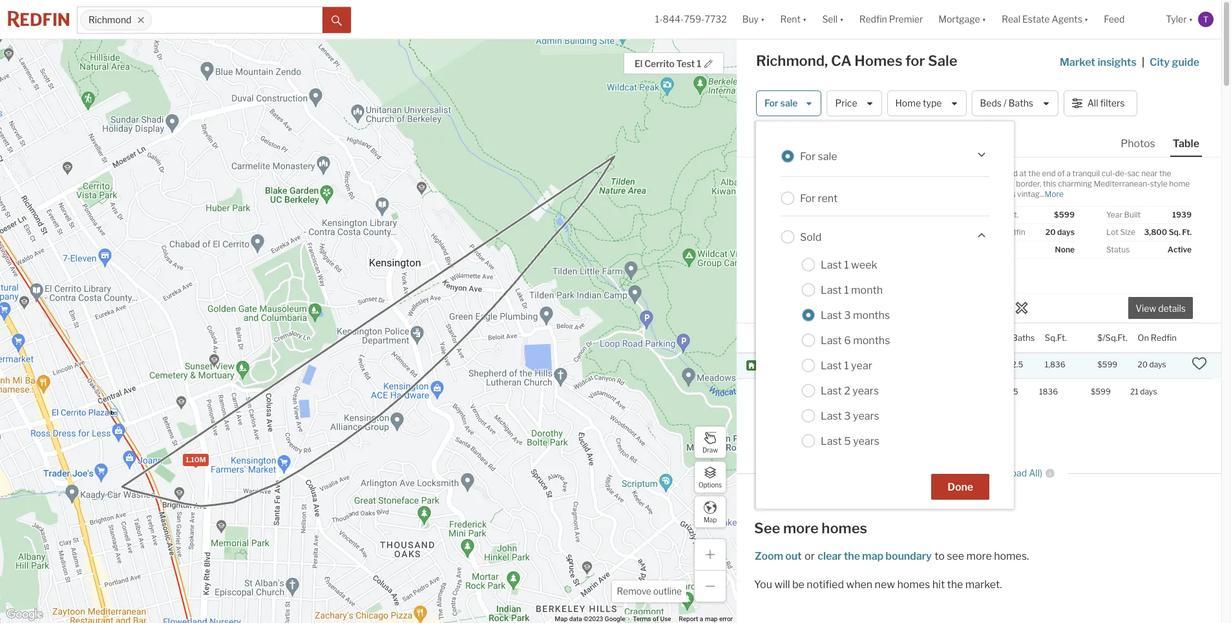Task type: describe. For each thing, give the bounding box(es) containing it.
7732
[[705, 14, 727, 25]]

baths inside button
[[1009, 98, 1034, 109]]

sq.
[[1169, 228, 1181, 237]]

sq.ft. button
[[1045, 324, 1067, 353]]

tyler ▾
[[1166, 14, 1193, 25]]

last for last 6 months
[[821, 335, 842, 347]]

remove outline
[[617, 586, 682, 597]]

favorite button checkbox
[[954, 161, 976, 183]]

0 horizontal spatial on
[[990, 228, 1000, 237]]

0 vertical spatial more
[[783, 520, 819, 537]]

the right at
[[1029, 169, 1041, 178]]

3 for months
[[844, 309, 851, 322]]

0 horizontal spatial 20 days
[[1046, 228, 1075, 237]]

real estate agents ▾
[[1002, 14, 1089, 25]]

last 6 months
[[821, 335, 890, 347]]

draw button
[[694, 427, 727, 459]]

6
[[844, 335, 851, 347]]

previous button image
[[769, 230, 782, 243]]

richmond,
[[756, 52, 828, 69]]

viewing
[[901, 468, 934, 479]]

▾ for buy ▾
[[761, 14, 765, 25]]

for rent
[[800, 192, 838, 205]]

buy
[[743, 14, 759, 25]]

report
[[679, 616, 698, 623]]

$/sq.ft.
[[1098, 333, 1128, 343]]

favorite this home image
[[1192, 356, 1208, 372]]

1 left week
[[844, 259, 849, 271]]

table
[[1173, 138, 1200, 150]]

done button
[[932, 475, 990, 500]]

end
[[951, 486, 967, 497]]

1836
[[1040, 387, 1058, 397]]

map for map
[[704, 516, 717, 524]]

data
[[569, 616, 582, 623]]

0 vertical spatial map
[[862, 551, 884, 563]]

759-
[[684, 14, 705, 25]]

view details
[[1136, 303, 1186, 314]]

use
[[660, 616, 671, 623]]

price
[[836, 98, 858, 109]]

status
[[1107, 245, 1130, 255]]

you will be notified when new homes hit the market.
[[754, 579, 1002, 591]]

photos button
[[1119, 137, 1171, 156]]

listing
[[765, 367, 786, 375]]

google image
[[3, 607, 46, 624]]

21
[[1131, 387, 1139, 397]]

see more homes
[[754, 520, 868, 537]]

▾ inside the real estate agents ▾ link
[[1085, 14, 1089, 25]]

tyler
[[1166, 14, 1187, 25]]

1 vertical spatial more
[[967, 551, 992, 563]]

redfin premier button
[[852, 0, 931, 39]]

estate
[[1023, 14, 1050, 25]]

last for last 3 years
[[821, 410, 842, 422]]

last 1 week
[[821, 259, 878, 271]]

el cerrito test 1 button
[[624, 52, 724, 74]]

the up style
[[1160, 169, 1172, 178]]

x-out this home image
[[1014, 300, 1030, 316]]

cul-
[[1102, 169, 1116, 178]]

albany
[[990, 179, 1015, 189]]

2.5 for 1,836
[[1012, 360, 1024, 370]]

$/sq. ft.
[[990, 210, 1019, 220]]

last for last 5 years
[[821, 435, 842, 448]]

last for last 3 months
[[821, 309, 842, 322]]

days for 1836
[[1141, 387, 1158, 397]]

price button
[[827, 91, 882, 116]]

out
[[786, 551, 802, 563]]

outline
[[653, 586, 682, 597]]

view details link
[[1129, 296, 1193, 320]]

none
[[1055, 245, 1075, 255]]

border,
[[1016, 179, 1042, 189]]

last for last 1 week
[[821, 259, 842, 271]]

buy ▾
[[743, 14, 765, 25]]

dialog containing for sale
[[756, 122, 1014, 509]]

sq.ft.
[[1045, 333, 1067, 343]]

favorite button image
[[954, 161, 976, 183]]

terms of use
[[633, 616, 671, 623]]

average for richmond:
[[765, 387, 847, 397]]

844-
[[663, 14, 684, 25]]

type
[[923, 98, 942, 109]]

0 horizontal spatial on redfin
[[990, 228, 1026, 237]]

1 vertical spatial map
[[705, 616, 718, 623]]

$/sq.ft. button
[[1098, 324, 1128, 353]]

or
[[805, 551, 815, 563]]

1 vertical spatial for
[[797, 387, 807, 397]]

baths button
[[1012, 324, 1035, 353]]

listing agent: geri stern el cerrito
[[765, 360, 889, 375]]

days for 1,836
[[1150, 360, 1167, 370]]

years for last 2 years
[[853, 385, 879, 397]]

$599 for 1,836
[[1098, 360, 1118, 370]]

premier
[[889, 14, 923, 25]]

©2023
[[584, 616, 603, 623]]

table button
[[1171, 137, 1202, 157]]

at
[[1020, 169, 1027, 178]]

$599 for 1836
[[1091, 387, 1111, 397]]

end of results
[[951, 486, 1008, 497]]

1 left year
[[844, 360, 849, 372]]

1 vertical spatial for
[[800, 150, 816, 163]]

rent ▾ button
[[773, 0, 815, 39]]

5
[[844, 435, 851, 448]]

0 horizontal spatial 20
[[1046, 228, 1056, 237]]

redfin premier
[[860, 14, 923, 25]]

exudes
[[990, 189, 1016, 199]]

view
[[1136, 303, 1157, 314]]

3 for years
[[844, 410, 851, 422]]

mediterranean-
[[1094, 179, 1151, 189]]

feed button
[[1097, 0, 1159, 39]]

new
[[875, 579, 895, 591]]

|
[[1142, 56, 1145, 69]]

last 3 years
[[821, 410, 880, 422]]

real estate agents ▾ link
[[1002, 0, 1089, 39]]

more
[[1045, 189, 1064, 199]]

(download
[[982, 468, 1027, 479]]

homes
[[855, 52, 903, 69]]

▾ for tyler ▾
[[1189, 14, 1193, 25]]

2.5 for 1836
[[1007, 387, 1019, 397]]

sale inside dialog
[[818, 150, 838, 163]]

map button
[[694, 497, 727, 529]]

all filters button
[[1064, 91, 1138, 116]]

remove outline button
[[613, 581, 687, 603]]

hit
[[933, 579, 945, 591]]

will
[[775, 579, 790, 591]]

options
[[699, 481, 722, 489]]

clear the map boundary button
[[817, 551, 933, 563]]

rent ▾
[[781, 14, 807, 25]]

on inside button
[[1138, 333, 1149, 343]]

▾ for sell ▾
[[840, 14, 844, 25]]

2 vertical spatial for
[[800, 192, 816, 205]]

year
[[1107, 210, 1123, 220]]



Task type: locate. For each thing, give the bounding box(es) containing it.
1 horizontal spatial more
[[967, 551, 992, 563]]

vintag...
[[1018, 189, 1045, 199]]

richmond, ca homes for sale
[[756, 52, 958, 69]]

1 horizontal spatial ft.
[[1183, 228, 1192, 237]]

map region
[[0, 0, 763, 624]]

1 horizontal spatial sale
[[818, 150, 838, 163]]

mortgage
[[939, 14, 981, 25]]

1 horizontal spatial homes
[[898, 579, 930, 591]]

0 vertical spatial baths
[[1009, 98, 1034, 109]]

1 vertical spatial 20 days
[[1138, 360, 1167, 370]]

1,836
[[1045, 360, 1066, 370]]

for left rent at top right
[[800, 192, 816, 205]]

redfin down view details
[[1151, 333, 1177, 343]]

1 vertical spatial map
[[555, 616, 568, 623]]

0 vertical spatial a
[[1067, 169, 1071, 178]]

the right 'hit'
[[947, 579, 964, 591]]

mortgage ▾
[[939, 14, 987, 25]]

see
[[754, 520, 781, 537]]

▾ right buy
[[761, 14, 765, 25]]

1 horizontal spatial map
[[862, 551, 884, 563]]

insights
[[1098, 56, 1137, 69]]

map data ©2023 google
[[555, 616, 625, 623]]

sac
[[1128, 169, 1140, 178]]

0 vertical spatial on
[[990, 228, 1000, 237]]

1 left month
[[844, 284, 849, 296]]

notified
[[807, 579, 844, 591]]

sale inside button
[[781, 98, 798, 109]]

for sale up for rent at right
[[800, 150, 838, 163]]

buy ▾ button
[[743, 0, 765, 39]]

▾ inside buy ▾ dropdown button
[[761, 14, 765, 25]]

terms
[[633, 616, 651, 623]]

details
[[1159, 303, 1186, 314]]

all filters
[[1088, 98, 1125, 109]]

1 horizontal spatial map
[[704, 516, 717, 524]]

$599 left 21
[[1091, 387, 1111, 397]]

on redfin down view details
[[1138, 333, 1177, 343]]

map inside button
[[704, 516, 717, 524]]

for inside for sale button
[[765, 98, 779, 109]]

for left sale
[[906, 52, 925, 69]]

▾ right "sell"
[[840, 14, 844, 25]]

0 vertical spatial $599
[[1054, 210, 1075, 220]]

▾ right "rent" on the right
[[803, 14, 807, 25]]

2 3 from the top
[[844, 410, 851, 422]]

21 days
[[1131, 387, 1158, 397]]

1 horizontal spatial redfin
[[1002, 228, 1026, 237]]

months
[[853, 309, 890, 322], [854, 335, 890, 347]]

1 vertical spatial redfin
[[1002, 228, 1026, 237]]

▾ for rent ▾
[[803, 14, 807, 25]]

0 vertical spatial 20
[[1046, 228, 1056, 237]]

homes left 'hit'
[[898, 579, 930, 591]]

map
[[704, 516, 717, 524], [555, 616, 568, 623]]

months up location
[[853, 309, 890, 322]]

3 ▾ from the left
[[840, 14, 844, 25]]

1 ▾ from the left
[[761, 14, 765, 25]]

4 ▾ from the left
[[982, 14, 987, 25]]

0 horizontal spatial for sale
[[765, 98, 798, 109]]

▾ right tyler at the top right of page
[[1189, 14, 1193, 25]]

remove richmond image
[[137, 16, 145, 24]]

real estate agents ▾ button
[[994, 0, 1097, 39]]

1 horizontal spatial on
[[1138, 333, 1149, 343]]

0 horizontal spatial for
[[797, 387, 807, 397]]

2 ▾ from the left
[[803, 14, 807, 25]]

lot
[[1107, 228, 1119, 237]]

the right clear
[[844, 551, 860, 563]]

active
[[1168, 245, 1192, 255]]

0 horizontal spatial redfin
[[860, 14, 887, 25]]

see
[[947, 551, 965, 563]]

for down the agent:
[[797, 387, 807, 397]]

1-
[[655, 14, 663, 25]]

6 ▾ from the left
[[1189, 14, 1193, 25]]

1 vertical spatial $599
[[1098, 360, 1118, 370]]

dialog
[[756, 122, 1014, 509]]

heading
[[763, 285, 868, 320]]

years right the 2
[[853, 385, 879, 397]]

months for last 3 months
[[853, 309, 890, 322]]

boundary
[[886, 551, 932, 563]]

options button
[[694, 462, 727, 494]]

1 vertical spatial 2.5
[[1007, 387, 1019, 397]]

submit search image
[[332, 15, 342, 26]]

redfin down $/sq. ft. at the top of page
[[1002, 228, 1026, 237]]

0 vertical spatial years
[[853, 385, 879, 397]]

baths right /
[[1009, 98, 1034, 109]]

0 vertical spatial 2.5
[[1012, 360, 1024, 370]]

4 last from the top
[[821, 335, 842, 347]]

on redfin
[[990, 228, 1026, 237], [1138, 333, 1177, 343]]

cerrito
[[645, 58, 675, 69]]

a inside nestled at the end of a tranquil cul-de-sac near the albany border, this charming mediterranean-style home exudes vintag...
[[1067, 169, 1071, 178]]

on redfin down $/sq. ft. at the top of page
[[990, 228, 1026, 237]]

1 horizontal spatial for sale
[[800, 150, 838, 163]]

0 vertical spatial 3
[[844, 309, 851, 322]]

sold
[[800, 231, 822, 243]]

▾ right mortgage
[[982, 14, 987, 25]]

1.10m
[[186, 456, 206, 465]]

1 horizontal spatial a
[[1067, 169, 1071, 178]]

sell ▾ button
[[823, 0, 844, 39]]

0 vertical spatial for sale
[[765, 98, 798, 109]]

0 vertical spatial homes
[[822, 520, 868, 537]]

20 up none
[[1046, 228, 1056, 237]]

0 vertical spatial days
[[1058, 228, 1075, 237]]

city
[[1150, 56, 1170, 69]]

last down last 1 month
[[821, 309, 842, 322]]

1 horizontal spatial 20
[[1138, 360, 1148, 370]]

3 last from the top
[[821, 309, 842, 322]]

years right 5
[[853, 435, 880, 448]]

el
[[635, 58, 643, 69]]

1 vertical spatial homes
[[898, 579, 930, 591]]

last for last 2 years
[[821, 385, 842, 397]]

1 vertical spatial a
[[700, 616, 703, 623]]

a up 'charming'
[[1067, 169, 1071, 178]]

of inside nestled at the end of a tranquil cul-de-sac near the albany border, this charming mediterranean-style home exudes vintag...
[[1058, 169, 1065, 178]]

sell
[[823, 14, 838, 25]]

1 vertical spatial 20
[[1138, 360, 1148, 370]]

zoom out button
[[754, 551, 803, 563]]

days down on redfin button
[[1150, 360, 1167, 370]]

days up none
[[1058, 228, 1075, 237]]

None search field
[[152, 7, 323, 33]]

▾ inside sell ▾ dropdown button
[[840, 14, 844, 25]]

0 horizontal spatial homes
[[822, 520, 868, 537]]

1 vertical spatial days
[[1150, 360, 1167, 370]]

0 vertical spatial ft.
[[1010, 210, 1019, 220]]

average
[[765, 387, 795, 397]]

photo of 7202 a st, el cerrito, ca 94530 image
[[756, 158, 979, 323]]

0 horizontal spatial sale
[[781, 98, 798, 109]]

rent ▾ button
[[781, 0, 807, 39]]

$599 down $/sq.ft. button
[[1098, 360, 1118, 370]]

sell ▾
[[823, 14, 844, 25]]

agent:
[[787, 367, 807, 375]]

last left 6
[[821, 335, 842, 347]]

map down options
[[704, 516, 717, 524]]

2.5 down baths button
[[1012, 360, 1024, 370]]

more right see
[[967, 551, 992, 563]]

on down $/sq.
[[990, 228, 1000, 237]]

1939
[[1173, 210, 1192, 220]]

20 days up none
[[1046, 228, 1075, 237]]

0 horizontal spatial more
[[783, 520, 819, 537]]

last left the 2
[[821, 385, 842, 397]]

▾ inside mortgage ▾ dropdown button
[[982, 14, 987, 25]]

remove
[[617, 586, 652, 597]]

sale down richmond,
[[781, 98, 798, 109]]

1 vertical spatial months
[[854, 335, 890, 347]]

last for last 1 year
[[821, 360, 842, 372]]

map for map data ©2023 google
[[555, 616, 568, 623]]

all
[[1088, 98, 1099, 109]]

more up out
[[783, 520, 819, 537]]

years for last 5 years
[[853, 435, 880, 448]]

2 last from the top
[[821, 284, 842, 296]]

beds / baths
[[980, 98, 1034, 109]]

geri
[[808, 367, 821, 375]]

0 vertical spatial on redfin
[[990, 228, 1026, 237]]

for up for rent at right
[[800, 150, 816, 163]]

2 vertical spatial years
[[853, 435, 880, 448]]

for sale down richmond,
[[765, 98, 798, 109]]

last left 5
[[821, 435, 842, 448]]

for down richmond,
[[765, 98, 779, 109]]

years up last 5 years
[[853, 410, 880, 422]]

homes up clear
[[822, 520, 868, 537]]

2 vertical spatial days
[[1141, 387, 1158, 397]]

(download all) link
[[982, 468, 1043, 479]]

sell ▾ button
[[815, 0, 852, 39]]

1 down for sale button
[[756, 135, 761, 146]]

$599 down more at the right of page
[[1054, 210, 1075, 220]]

year
[[851, 360, 873, 372]]

nestled
[[990, 169, 1018, 178]]

last 3 months
[[821, 309, 890, 322]]

user photo image
[[1199, 12, 1214, 27]]

1 inside button
[[697, 58, 701, 69]]

3 up 5
[[844, 410, 851, 422]]

last down 'richmond:'
[[821, 410, 842, 422]]

months for last 6 months
[[854, 335, 890, 347]]

for
[[765, 98, 779, 109], [800, 150, 816, 163], [800, 192, 816, 205]]

▾ right agents
[[1085, 14, 1089, 25]]

1 horizontal spatial 20 days
[[1138, 360, 1167, 370]]

last 2 years
[[821, 385, 879, 397]]

1 up end of results
[[976, 468, 980, 479]]

baths
[[1009, 98, 1034, 109], [1012, 333, 1035, 343]]

0 vertical spatial map
[[704, 516, 717, 524]]

market.
[[966, 579, 1002, 591]]

0 vertical spatial for
[[906, 52, 925, 69]]

location
[[844, 333, 879, 343]]

all)
[[1029, 468, 1043, 479]]

last up last 1 month
[[821, 259, 842, 271]]

last 1 year
[[821, 360, 873, 372]]

0 horizontal spatial map
[[555, 616, 568, 623]]

report a map error
[[679, 616, 733, 623]]

1 last from the top
[[821, 259, 842, 271]]

ca
[[831, 52, 852, 69]]

3,800 sq. ft.
[[1145, 228, 1192, 237]]

nestled at the end of a tranquil cul-de-sac near the albany border, this charming mediterranean-style home exudes vintag...
[[990, 169, 1190, 199]]

1 vertical spatial baths
[[1012, 333, 1035, 343]]

1 vertical spatial on redfin
[[1138, 333, 1177, 343]]

size
[[1121, 228, 1136, 237]]

de-
[[1116, 169, 1128, 178]]

2.5 left 1836 at the bottom right of the page
[[1007, 387, 1019, 397]]

1 3 from the top
[[844, 309, 851, 322]]

0 vertical spatial months
[[853, 309, 890, 322]]

8 last from the top
[[821, 435, 842, 448]]

2 vertical spatial redfin
[[1151, 333, 1177, 343]]

baths down x-out this home image
[[1012, 333, 1035, 343]]

richmond
[[89, 14, 132, 25]]

20 days down on redfin button
[[1138, 360, 1167, 370]]

a right report
[[700, 616, 703, 623]]

last for last 1 month
[[821, 284, 842, 296]]

1 up done
[[959, 468, 964, 479]]

map left error
[[705, 616, 718, 623]]

ft.
[[1010, 210, 1019, 220], [1183, 228, 1192, 237]]

3 up 6
[[844, 309, 851, 322]]

5 last from the top
[[821, 360, 842, 372]]

feed
[[1104, 14, 1125, 25]]

6 last from the top
[[821, 385, 842, 397]]

1 vertical spatial sale
[[818, 150, 838, 163]]

done
[[948, 482, 974, 494]]

map up the you will be notified when new homes hit the market.
[[862, 551, 884, 563]]

year built
[[1107, 210, 1141, 220]]

months right 6
[[854, 335, 890, 347]]

location button
[[844, 324, 879, 353]]

test
[[677, 58, 695, 69]]

1 right test
[[697, 58, 701, 69]]

el
[[844, 360, 854, 370]]

1 vertical spatial 3
[[844, 410, 851, 422]]

1 horizontal spatial on redfin
[[1138, 333, 1177, 343]]

▾ inside rent ▾ dropdown button
[[803, 14, 807, 25]]

1 vertical spatial years
[[853, 410, 880, 422]]

ft. right sq.
[[1183, 228, 1192, 237]]

this
[[1043, 179, 1057, 189]]

on down the view on the right of the page
[[1138, 333, 1149, 343]]

real
[[1002, 14, 1021, 25]]

map left data
[[555, 616, 568, 623]]

0 vertical spatial 20 days
[[1046, 228, 1075, 237]]

0 horizontal spatial a
[[700, 616, 703, 623]]

days right 21
[[1141, 387, 1158, 397]]

2 vertical spatial $599
[[1091, 387, 1111, 397]]

last left el in the right bottom of the page
[[821, 360, 842, 372]]

1 vertical spatial on
[[1138, 333, 1149, 343]]

2 horizontal spatial redfin
[[1151, 333, 1177, 343]]

1 horizontal spatial for
[[906, 52, 925, 69]]

0 vertical spatial sale
[[781, 98, 798, 109]]

5 ▾ from the left
[[1085, 14, 1089, 25]]

0 horizontal spatial ft.
[[1010, 210, 1019, 220]]

0 vertical spatial redfin
[[860, 14, 887, 25]]

sale up rent at top right
[[818, 150, 838, 163]]

1 vertical spatial for sale
[[800, 150, 838, 163]]

0 vertical spatial for
[[765, 98, 779, 109]]

cerrito
[[856, 360, 889, 370]]

last down last 1 week on the right
[[821, 284, 842, 296]]

on redfin button
[[1138, 324, 1177, 353]]

7 last from the top
[[821, 410, 842, 422]]

▾ for mortgage ▾
[[982, 14, 987, 25]]

ft. right $/sq.
[[1010, 210, 1019, 220]]

20 up 21 days
[[1138, 360, 1148, 370]]

redfin left premier on the top right of the page
[[860, 14, 887, 25]]

years for last 3 years
[[853, 410, 880, 422]]

1 vertical spatial ft.
[[1183, 228, 1192, 237]]

sale
[[781, 98, 798, 109], [818, 150, 838, 163]]

page
[[936, 468, 957, 479]]

home type
[[896, 98, 942, 109]]

0 horizontal spatial map
[[705, 616, 718, 623]]

for sale inside button
[[765, 98, 798, 109]]

home
[[896, 98, 921, 109]]



Task type: vqa. For each thing, say whether or not it's contained in the screenshot.
Schedule tour button
no



